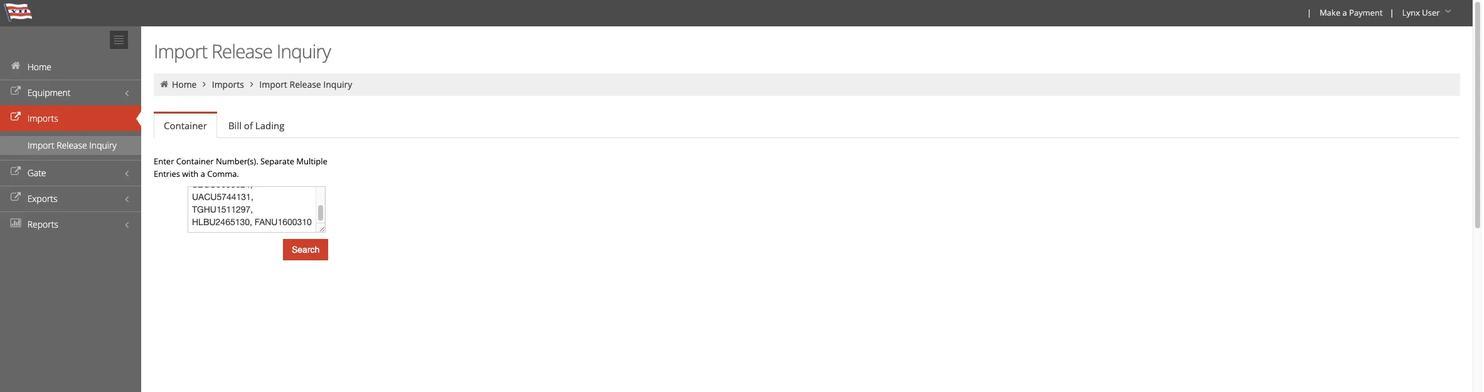 Task type: locate. For each thing, give the bounding box(es) containing it.
|
[[1308, 7, 1312, 18], [1390, 7, 1395, 18]]

2 external link image from the top
[[9, 113, 22, 122]]

imports link down equipment
[[0, 105, 141, 131]]

home link up equipment
[[0, 54, 141, 80]]

home image
[[9, 62, 22, 70], [159, 80, 170, 89]]

0 vertical spatial imports link
[[212, 78, 244, 90]]

angle right image up of in the top left of the page
[[246, 80, 257, 89]]

0 vertical spatial imports
[[212, 78, 244, 90]]

home image up container link at the top of page
[[159, 80, 170, 89]]

lynx user
[[1403, 7, 1441, 18]]

import
[[154, 38, 207, 64], [259, 78, 287, 90], [28, 139, 54, 151]]

enter
[[154, 156, 174, 167]]

1 vertical spatial container
[[176, 156, 214, 167]]

import release inquiry link
[[259, 78, 352, 90], [0, 136, 141, 155]]

a right 'make'
[[1343, 7, 1348, 18]]

import release inquiry
[[154, 38, 331, 64], [259, 78, 352, 90], [28, 139, 117, 151]]

2 vertical spatial import
[[28, 139, 54, 151]]

2 vertical spatial inquiry
[[89, 139, 117, 151]]

bar chart image
[[9, 219, 22, 228]]

0 horizontal spatial home link
[[0, 54, 141, 80]]

0 horizontal spatial import
[[28, 139, 54, 151]]

external link image inside equipment link
[[9, 87, 22, 96]]

2 vertical spatial import release inquiry
[[28, 139, 117, 151]]

reports link
[[0, 212, 141, 237]]

external link image up external link icon
[[9, 113, 22, 122]]

1 vertical spatial imports
[[27, 112, 58, 124]]

import release inquiry link up lading
[[259, 78, 352, 90]]

2 vertical spatial external link image
[[9, 193, 22, 202]]

imports link
[[212, 78, 244, 90], [0, 105, 141, 131]]

1 vertical spatial release
[[290, 78, 321, 90]]

0 vertical spatial inquiry
[[277, 38, 331, 64]]

1 horizontal spatial import release inquiry link
[[259, 78, 352, 90]]

external link image inside exports link
[[9, 193, 22, 202]]

home image up equipment link
[[9, 62, 22, 70]]

1 horizontal spatial imports
[[212, 78, 244, 90]]

0 vertical spatial external link image
[[9, 87, 22, 96]]

1 horizontal spatial imports link
[[212, 78, 244, 90]]

imports down equipment
[[27, 112, 58, 124]]

container inside enter container number(s).  separate multiple entries with a comma.
[[176, 156, 214, 167]]

external link image
[[9, 168, 22, 176]]

0 horizontal spatial angle right image
[[199, 80, 210, 89]]

1 horizontal spatial home image
[[159, 80, 170, 89]]

1 horizontal spatial home link
[[172, 78, 197, 90]]

0 vertical spatial import
[[154, 38, 207, 64]]

1 horizontal spatial |
[[1390, 7, 1395, 18]]

imports up bill
[[212, 78, 244, 90]]

angle right image
[[199, 80, 210, 89], [246, 80, 257, 89]]

release for import release inquiry link to the left
[[57, 139, 87, 151]]

0 horizontal spatial |
[[1308, 7, 1312, 18]]

None text field
[[188, 186, 326, 233]]

home up container link at the top of page
[[172, 78, 197, 90]]

2 vertical spatial release
[[57, 139, 87, 151]]

angle right image up container link at the top of page
[[199, 80, 210, 89]]

1 external link image from the top
[[9, 87, 22, 96]]

1 horizontal spatial a
[[1343, 7, 1348, 18]]

1 horizontal spatial angle right image
[[246, 80, 257, 89]]

external link image for imports
[[9, 113, 22, 122]]

0 vertical spatial container
[[164, 119, 207, 132]]

0 horizontal spatial home
[[27, 61, 51, 73]]

release for the topmost import release inquiry link
[[290, 78, 321, 90]]

2 angle right image from the left
[[246, 80, 257, 89]]

0 horizontal spatial import release inquiry link
[[0, 136, 141, 155]]

bill of lading link
[[218, 113, 295, 138]]

home link up container link at the top of page
[[172, 78, 197, 90]]

external link image down external link icon
[[9, 193, 22, 202]]

home link
[[0, 54, 141, 80], [172, 78, 197, 90]]

user
[[1423, 7, 1441, 18]]

container link
[[154, 114, 217, 138]]

external link image
[[9, 87, 22, 96], [9, 113, 22, 122], [9, 193, 22, 202]]

container up enter
[[164, 119, 207, 132]]

| left lynx
[[1390, 7, 1395, 18]]

exports
[[27, 193, 57, 205]]

1 vertical spatial home image
[[159, 80, 170, 89]]

inquiry for the topmost import release inquiry link
[[324, 78, 352, 90]]

imports
[[212, 78, 244, 90], [27, 112, 58, 124]]

0 horizontal spatial release
[[57, 139, 87, 151]]

home
[[27, 61, 51, 73], [172, 78, 197, 90]]

inquiry
[[277, 38, 331, 64], [324, 78, 352, 90], [89, 139, 117, 151]]

1 vertical spatial a
[[201, 168, 205, 180]]

container up "with"
[[176, 156, 214, 167]]

0 vertical spatial import release inquiry
[[154, 38, 331, 64]]

1 horizontal spatial release
[[212, 38, 272, 64]]

import release inquiry link up gate 'link'
[[0, 136, 141, 155]]

enter container number(s).  separate multiple entries with a comma.
[[154, 156, 328, 180]]

imports link up bill
[[212, 78, 244, 90]]

a
[[1343, 7, 1348, 18], [201, 168, 205, 180]]

0 vertical spatial home image
[[9, 62, 22, 70]]

2 horizontal spatial import
[[259, 78, 287, 90]]

1 vertical spatial inquiry
[[324, 78, 352, 90]]

lynx user link
[[1397, 0, 1460, 26]]

1 vertical spatial import
[[259, 78, 287, 90]]

1 vertical spatial home
[[172, 78, 197, 90]]

bill of lading
[[228, 119, 285, 132]]

| left 'make'
[[1308, 7, 1312, 18]]

release
[[212, 38, 272, 64], [290, 78, 321, 90], [57, 139, 87, 151]]

import for import release inquiry link to the left
[[28, 139, 54, 151]]

with
[[182, 168, 199, 180]]

1 vertical spatial import release inquiry
[[259, 78, 352, 90]]

1 vertical spatial imports link
[[0, 105, 141, 131]]

external link image for exports
[[9, 193, 22, 202]]

container
[[164, 119, 207, 132], [176, 156, 214, 167]]

bill
[[228, 119, 242, 132]]

1 vertical spatial external link image
[[9, 113, 22, 122]]

home up equipment
[[27, 61, 51, 73]]

3 external link image from the top
[[9, 193, 22, 202]]

0 vertical spatial a
[[1343, 7, 1348, 18]]

2 horizontal spatial release
[[290, 78, 321, 90]]

external link image left equipment
[[9, 87, 22, 96]]

entries
[[154, 168, 180, 180]]

gate
[[27, 167, 46, 179]]

a right "with"
[[201, 168, 205, 180]]

1 vertical spatial import release inquiry link
[[0, 136, 141, 155]]

external link image inside imports link
[[9, 113, 22, 122]]

equipment link
[[0, 80, 141, 105]]

make a payment
[[1320, 7, 1383, 18]]

number(s).
[[216, 156, 258, 167]]

0 horizontal spatial a
[[201, 168, 205, 180]]

a inside enter container number(s).  separate multiple entries with a comma.
[[201, 168, 205, 180]]

0 horizontal spatial imports
[[27, 112, 58, 124]]



Task type: vqa. For each thing, say whether or not it's contained in the screenshot.
password
no



Task type: describe. For each thing, give the bounding box(es) containing it.
inquiry for import release inquiry link to the left
[[89, 139, 117, 151]]

make
[[1320, 7, 1341, 18]]

payment
[[1350, 7, 1383, 18]]

0 vertical spatial release
[[212, 38, 272, 64]]

comma.
[[207, 168, 239, 180]]

gate link
[[0, 160, 141, 186]]

equipment
[[27, 87, 71, 99]]

0 vertical spatial home
[[27, 61, 51, 73]]

1 | from the left
[[1308, 7, 1312, 18]]

1 horizontal spatial home
[[172, 78, 197, 90]]

import for the topmost import release inquiry link
[[259, 78, 287, 90]]

make a payment link
[[1315, 0, 1388, 26]]

container inside container link
[[164, 119, 207, 132]]

separate
[[260, 156, 294, 167]]

of
[[244, 119, 253, 132]]

import release inquiry for the topmost import release inquiry link
[[259, 78, 352, 90]]

import release inquiry for import release inquiry link to the left
[[28, 139, 117, 151]]

1 angle right image from the left
[[199, 80, 210, 89]]

external link image for equipment
[[9, 87, 22, 96]]

2 | from the left
[[1390, 7, 1395, 18]]

reports
[[27, 218, 58, 230]]

multiple
[[297, 156, 328, 167]]

search button
[[283, 239, 329, 261]]

lynx
[[1403, 7, 1421, 18]]

0 horizontal spatial imports link
[[0, 105, 141, 131]]

0 vertical spatial import release inquiry link
[[259, 78, 352, 90]]

0 horizontal spatial home image
[[9, 62, 22, 70]]

angle down image
[[1443, 7, 1455, 16]]

1 horizontal spatial import
[[154, 38, 207, 64]]

lading
[[255, 119, 285, 132]]

exports link
[[0, 186, 141, 212]]

search
[[292, 245, 320, 255]]



